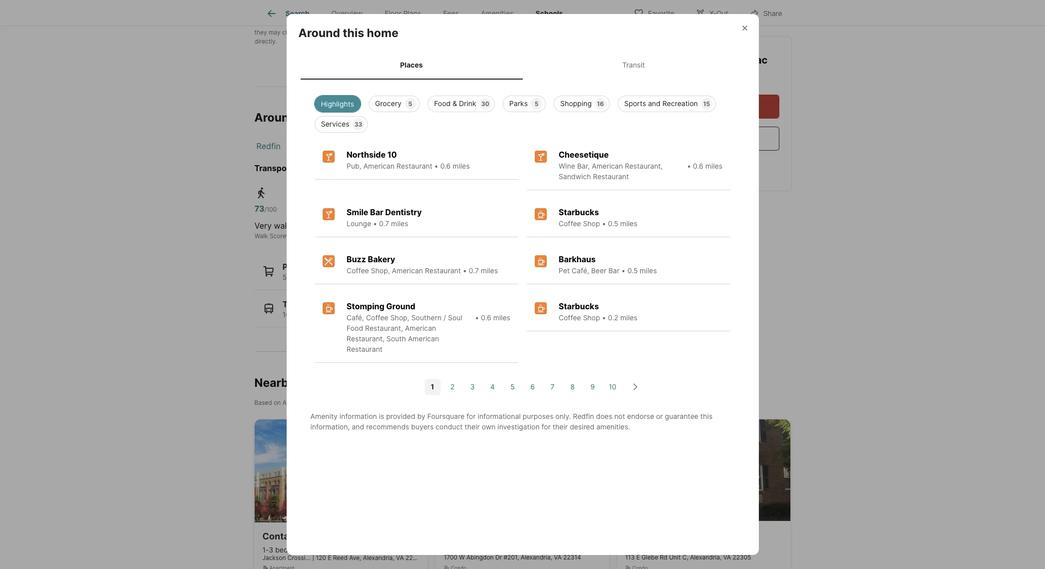Task type: locate. For each thing, give the bounding box(es) containing it.
1 horizontal spatial 0.7
[[469, 266, 479, 275]]

avalon potomac yard
[[647, 54, 768, 81]]

2 starbucks from the top
[[559, 301, 599, 311]]

transit up 10a,
[[283, 299, 310, 309]]

1700
[[444, 553, 458, 561]]

67
[[348, 204, 358, 214]]

and inside amenity information is provided by foursquare for informational purposes only. redfin does not endorse or guarantee this information, and recommends buyers conduct their own investigation for their desired amenities.
[[352, 422, 364, 431]]

0 horizontal spatial school
[[444, 29, 463, 36]]

0 vertical spatial guarantee
[[333, 20, 362, 27]]

restaurants,
[[334, 273, 374, 281]]

0 horizontal spatial are
[[317, 29, 326, 36]]

0.5 right beer
[[628, 266, 638, 275]]

1 horizontal spatial bar
[[609, 266, 620, 275]]

1 vertical spatial a
[[719, 102, 724, 112]]

0 vertical spatial food
[[434, 99, 451, 108]]

score for transit
[[369, 232, 385, 240]]

starbucks down sandwich
[[559, 207, 599, 217]]

shop, down ground
[[391, 313, 410, 322]]

e right "113"
[[637, 553, 640, 561]]

1 vertical spatial shop
[[583, 313, 600, 322]]

® inside very walkable walk score ®
[[286, 232, 290, 240]]

0 vertical spatial café,
[[572, 266, 590, 275]]

transit
[[623, 61, 645, 69], [348, 232, 367, 240], [283, 299, 310, 309]]

2 horizontal spatial va
[[724, 553, 731, 561]]

places inside places 5 groceries, 26 restaurants, 5 parks
[[283, 262, 309, 272]]

1 horizontal spatial /100
[[358, 206, 370, 213]]

1 vertical spatial or
[[656, 412, 663, 420]]

x-
[[710, 9, 717, 17]]

are
[[488, 20, 497, 27], [317, 29, 326, 36]]

10 inside northside 10 pub, american restaurant • 0.6 miles
[[388, 150, 397, 160]]

list box
[[307, 92, 739, 133]]

0 horizontal spatial does
[[274, 20, 288, 27]]

22305 inside 113 e glebe rd unit c, alexandria, va 22305 button
[[733, 553, 752, 561]]

® down the 'walkable'
[[286, 232, 290, 240]]

0 horizontal spatial alexandria,
[[363, 554, 395, 561]]

1 horizontal spatial their
[[553, 422, 568, 431]]

/100 for 73
[[265, 206, 277, 213]]

coffee inside starbucks coffee shop • 0.2 miles
[[559, 313, 581, 322]]

yard inside avalon potomac yard
[[647, 69, 669, 81]]

starbucks down pet
[[559, 301, 599, 311]]

1 horizontal spatial guarantee
[[665, 412, 699, 420]]

around for around this home
[[299, 26, 340, 40]]

1 horizontal spatial café,
[[572, 266, 590, 275]]

0 vertical spatial bar
[[370, 207, 384, 217]]

places tab
[[301, 53, 523, 78]]

0 vertical spatial 0.5
[[608, 219, 619, 228]]

starbucks inside starbucks coffee shop • 0.2 miles
[[559, 301, 599, 311]]

1 horizontal spatial around
[[299, 26, 340, 40]]

® inside "good transit transit score ®"
[[385, 232, 389, 240]]

places inside tab
[[400, 61, 423, 69]]

are down amenities
[[488, 20, 497, 27]]

va left 22314
[[554, 553, 562, 561]]

dr
[[496, 553, 502, 561]]

restaurant down 'dc3,'
[[347, 345, 383, 353]]

school
[[444, 29, 463, 36], [558, 29, 577, 36]]

score for walkable
[[270, 232, 286, 240]]

1 score from the left
[[270, 232, 286, 240]]

va
[[554, 553, 562, 561], [724, 553, 731, 561], [396, 554, 404, 561]]

bar inside smile bar dentistry lounge • 0.7 miles
[[370, 207, 384, 217]]

transit tab
[[523, 53, 745, 78]]

restaurant down bike
[[425, 266, 461, 275]]

avalon right on
[[283, 399, 301, 406]]

nearby
[[255, 376, 295, 390]]

stomping
[[347, 301, 385, 311]]

1 shop from the top
[[583, 219, 600, 228]]

places for places
[[400, 61, 423, 69]]

not down redfin does not endorse or guarantee this information.
[[328, 29, 337, 36]]

0 vertical spatial be
[[533, 20, 540, 27]]

• inside starbucks coffee shop • 0.5 miles
[[602, 219, 606, 228]]

transit up sports
[[623, 61, 645, 69]]

10 right 9 button on the right bottom of page
[[609, 383, 617, 391]]

is
[[379, 412, 384, 420]]

1 vertical spatial 0.5
[[628, 266, 638, 275]]

1 vertical spatial be
[[381, 29, 388, 36]]

not up change
[[290, 20, 299, 27]]

score down the 'walkable'
[[270, 232, 286, 240]]

to up contact
[[526, 20, 531, 27]]

• inside starbucks coffee shop • 0.2 miles
[[602, 313, 606, 322]]

1 horizontal spatial 3
[[471, 383, 475, 391]]

1 horizontal spatial does
[[596, 412, 613, 420]]

113 e glebe rd unit c, alexandria, va 22305
[[626, 553, 752, 561]]

their down only.
[[553, 422, 568, 431]]

1 vertical spatial guarantee
[[665, 412, 699, 420]]

does
[[274, 20, 288, 27], [596, 412, 613, 420]]

0.7 inside buzz bakery coffee shop, american restaurant • 0.7 miles
[[469, 266, 479, 275]]

near
[[315, 163, 333, 173]]

photo of 120 e reed ave, alexandria, va 22305 image
[[255, 419, 428, 522]]

plans
[[404, 9, 421, 18]]

0 vertical spatial are
[[488, 20, 497, 27]]

e
[[637, 553, 640, 561], [328, 554, 332, 561]]

0 horizontal spatial around
[[255, 111, 296, 125]]

shop inside starbucks coffee shop • 0.5 miles
[[583, 219, 600, 228]]

0 vertical spatial a
[[566, 20, 569, 27]]

0 horizontal spatial 0.5
[[608, 219, 619, 228]]

shop, down bakery
[[371, 266, 390, 275]]

on
[[274, 399, 281, 406]]

va right ave,
[[396, 554, 404, 561]]

restaurant inside café, coffee shop, southern / soul food restaurant, american restaurant, south american restaurant
[[347, 345, 383, 353]]

3 left bed
[[269, 545, 273, 554]]

transit
[[371, 221, 395, 231]]

list box inside around this home dialog
[[307, 92, 739, 133]]

2 ® from the left
[[385, 232, 389, 240]]

0 horizontal spatial their
[[465, 422, 480, 431]]

1 vertical spatial redfin
[[257, 141, 281, 151]]

score right bike
[[449, 232, 465, 240]]

0.7 down bike score ®
[[469, 266, 479, 275]]

enrollment
[[464, 29, 494, 36]]

0 vertical spatial endorse
[[301, 20, 324, 27]]

change
[[282, 29, 303, 36]]

7072
[[731, 162, 751, 172]]

0 horizontal spatial shop,
[[371, 266, 390, 275]]

0 vertical spatial starbucks
[[559, 207, 599, 217]]

southern
[[412, 313, 442, 322]]

2 shop from the top
[[583, 313, 600, 322]]

shop up barkhaus
[[583, 219, 600, 228]]

food inside café, coffee shop, southern / soul food restaurant, american restaurant, south american restaurant
[[347, 324, 363, 332]]

for left price
[[300, 531, 313, 541]]

food left &
[[434, 99, 451, 108]]

very walkable walk score ®
[[255, 221, 307, 240]]

to
[[526, 20, 531, 27], [373, 29, 379, 36]]

1 horizontal spatial a
[[719, 102, 724, 112]]

around this home
[[299, 26, 399, 40]]

tab list
[[255, 0, 582, 26], [299, 51, 747, 80]]

tab list inside around this home dialog
[[299, 51, 747, 80]]

café, down barkhaus
[[572, 266, 590, 275]]

alexandria, right #201,
[[521, 553, 553, 561]]

1 vertical spatial not
[[328, 29, 337, 36]]

the inside guaranteed to be accurate. to verify school enrollment eligibility, contact the school district directly.
[[547, 29, 557, 36]]

3 button
[[465, 379, 481, 395]]

• inside barkhaus pet café, beer bar • 0.5 miles
[[622, 266, 626, 275]]

8
[[571, 383, 575, 391]]

foursquare
[[428, 412, 465, 420]]

1 horizontal spatial ®
[[385, 232, 389, 240]]

to down information.
[[373, 29, 379, 36]]

amenities tab
[[470, 2, 525, 26]]

score inside "good transit transit score ®"
[[369, 232, 385, 240]]

restaurant, inside wine bar, american restaurant, sandwich restaurant
[[625, 162, 663, 170]]

0 vertical spatial tab list
[[255, 0, 582, 26]]

1700 w abingdon dr #201, alexandria, va 22314 button
[[436, 419, 610, 569]]

bar right beer
[[609, 266, 620, 275]]

10 inside button
[[609, 383, 617, 391]]

endorse up amenities.
[[627, 412, 655, 420]]

around this home dialog
[[287, 14, 759, 555]]

themselves.
[[391, 5, 425, 12]]

1 vertical spatial 10
[[609, 383, 617, 391]]

2 horizontal spatial ®
[[465, 232, 469, 240]]

to inside guaranteed to be accurate. to verify school enrollment eligibility, contact the school district directly.
[[373, 29, 379, 36]]

2 horizontal spatial not
[[615, 412, 625, 420]]

5 right the 4 button
[[511, 383, 515, 391]]

1 horizontal spatial the
[[547, 29, 557, 36]]

to inside school service boundaries are intended to be used as a reference only; they may change and are not
[[526, 20, 531, 27]]

restaurant inside buzz bakery coffee shop, american restaurant • 0.7 miles
[[425, 266, 461, 275]]

south
[[387, 334, 406, 343]]

0.6 for cheesetique
[[693, 162, 704, 170]]

bike
[[435, 232, 447, 240]]

tab list containing search
[[255, 0, 582, 26]]

school
[[411, 20, 431, 27]]

1 /100 from the left
[[265, 206, 277, 213]]

/100 up very
[[265, 206, 277, 213]]

2 horizontal spatial alexandria,
[[690, 553, 722, 561]]

3 left 4
[[471, 383, 475, 391]]

including
[[255, 5, 280, 12]]

around up redfin link
[[255, 111, 296, 125]]

endorse down contacting
[[301, 20, 324, 27]]

starbucks for starbucks coffee shop • 0.5 miles
[[559, 207, 599, 217]]

0.5 inside barkhaus pet café, beer bar • 0.5 miles
[[628, 266, 638, 275]]

yard down grocery
[[393, 111, 418, 125]]

coffee down buzz
[[347, 266, 369, 275]]

amenity
[[311, 412, 338, 420]]

113 e glebe rd unit c, alexandria, va 22305 button
[[618, 419, 791, 569]]

1 vertical spatial shop,
[[391, 313, 410, 322]]

for
[[467, 412, 476, 420], [542, 422, 551, 431], [300, 531, 313, 541]]

restaurant down cheesetique at the top
[[593, 172, 629, 181]]

1 vertical spatial 0.7
[[469, 266, 479, 275]]

tour
[[725, 102, 741, 112]]

starbucks coffee shop • 0.2 miles
[[559, 301, 638, 322]]

score inside very walkable walk score ®
[[270, 232, 286, 240]]

1 horizontal spatial 22305
[[733, 553, 752, 561]]

and down information
[[352, 422, 364, 431]]

0 vertical spatial shop
[[583, 219, 600, 228]]

for down 'purposes'
[[542, 422, 551, 431]]

1 horizontal spatial places
[[400, 61, 423, 69]]

and
[[322, 5, 333, 12], [305, 29, 316, 36], [648, 99, 661, 108], [352, 422, 364, 431]]

2 /100 from the left
[[358, 206, 370, 213]]

10 right 'northside'
[[388, 150, 397, 160]]

coffee up barkhaus
[[559, 219, 581, 228]]

0 vertical spatial restaurant,
[[625, 162, 663, 170]]

1 vertical spatial café,
[[347, 313, 364, 322]]

the right visiting
[[356, 5, 366, 12]]

1 ® from the left
[[286, 232, 290, 240]]

bike score ®
[[435, 232, 469, 240]]

a
[[566, 20, 569, 27], [719, 102, 724, 112]]

1 vertical spatial endorse
[[627, 412, 655, 420]]

dc3,
[[348, 310, 365, 319]]

used
[[542, 20, 556, 27]]

coffee down stomping ground
[[366, 313, 389, 322]]

1 horizontal spatial 10
[[609, 383, 617, 391]]

shop inside starbucks coffee shop • 0.2 miles
[[583, 313, 600, 322]]

wine
[[559, 162, 576, 170]]

café,
[[572, 266, 590, 275], [347, 313, 364, 322]]

photo of 1700 w abingdon dr #201, alexandria, va 22314 image
[[436, 419, 610, 521]]

73
[[255, 204, 265, 214]]

food down 'dc3,'
[[347, 324, 363, 332]]

/100 inside 67 /100
[[358, 206, 370, 213]]

around inside around this home element
[[299, 26, 340, 40]]

1 horizontal spatial are
[[488, 20, 497, 27]]

restaurant
[[397, 162, 433, 170], [593, 172, 629, 181], [425, 266, 461, 275], [347, 345, 383, 353]]

list box containing grocery
[[307, 92, 739, 133]]

6
[[531, 383, 535, 391]]

redfin link
[[257, 141, 281, 151]]

1 vertical spatial tab list
[[299, 51, 747, 80]]

0 vertical spatial around
[[299, 26, 340, 40]]

0 horizontal spatial /100
[[265, 206, 277, 213]]

redfin inside amenity information is provided by foursquare for informational purposes only. redfin does not endorse or guarantee this information, and recommends buyers conduct their own investigation for their desired amenities.
[[573, 412, 594, 420]]

the down used
[[547, 29, 557, 36]]

5 inside button
[[511, 383, 515, 391]]

0.6 for stomping ground
[[481, 313, 492, 322]]

0 horizontal spatial score
[[270, 232, 286, 240]]

coffee left 0.2
[[559, 313, 581, 322]]

by right "including" on the left top of the page
[[282, 5, 289, 12]]

1 vertical spatial the
[[547, 29, 557, 36]]

0 horizontal spatial 3
[[269, 545, 273, 554]]

this inside around this home element
[[343, 26, 364, 40]]

overview
[[332, 9, 363, 18]]

/100 inside 73 /100
[[265, 206, 277, 213]]

redfin up they
[[255, 20, 273, 27]]

favorite button
[[626, 2, 683, 23]]

potomac up tour
[[724, 54, 768, 66]]

be up contact
[[533, 20, 540, 27]]

0 horizontal spatial or
[[326, 20, 332, 27]]

or
[[326, 20, 332, 27], [656, 412, 663, 420]]

walkable
[[274, 221, 307, 231]]

northside
[[347, 150, 386, 160]]

1 horizontal spatial school
[[558, 29, 577, 36]]

by
[[282, 5, 289, 12], [418, 412, 426, 420]]

0 vertical spatial redfin
[[255, 20, 273, 27]]

0 horizontal spatial endorse
[[301, 20, 324, 27]]

1 horizontal spatial • 0.6 miles
[[688, 162, 723, 170]]

starbucks inside starbucks coffee shop • 0.5 miles
[[559, 207, 599, 217]]

0 vertical spatial • 0.6 miles
[[688, 162, 723, 170]]

1 vertical spatial • 0.6 miles
[[475, 313, 511, 322]]

around for around avalon potomac yard
[[255, 111, 296, 125]]

1 starbucks from the top
[[559, 207, 599, 217]]

alexandria, inside button
[[690, 553, 722, 561]]

miles inside northside 10 pub, american restaurant • 0.6 miles
[[453, 162, 470, 170]]

0.7 inside smile bar dentistry lounge • 0.7 miles
[[379, 219, 389, 228]]

1 horizontal spatial food
[[434, 99, 451, 108]]

1 vertical spatial does
[[596, 412, 613, 420]]

5 right 'parks'
[[535, 100, 539, 108]]

places up groceries,
[[283, 262, 309, 272]]

0 vertical spatial the
[[356, 5, 366, 12]]

coffee inside café, coffee shop, southern / soul food restaurant, american restaurant, south american restaurant
[[366, 313, 389, 322]]

1 horizontal spatial score
[[369, 232, 385, 240]]

2 vertical spatial for
[[300, 531, 313, 541]]

(844) 271-7072 button
[[647, 155, 780, 179]]

x-out
[[710, 9, 729, 17]]

1 vertical spatial bar
[[609, 266, 620, 275]]

coffee inside starbucks coffee shop • 0.5 miles
[[559, 219, 581, 228]]

5 right grocery
[[409, 100, 412, 108]]

american
[[364, 162, 395, 170], [592, 162, 623, 170], [392, 266, 423, 275], [405, 324, 436, 332], [408, 334, 439, 343]]

a left tour
[[719, 102, 724, 112]]

be
[[533, 20, 540, 27], [381, 29, 388, 36]]

• inside buzz bakery coffee shop, american restaurant • 0.7 miles
[[463, 266, 467, 275]]

potomac inside avalon potomac yard
[[724, 54, 768, 66]]

are down redfin does not endorse or guarantee this information.
[[317, 29, 326, 36]]

guaranteed
[[339, 29, 371, 36]]

purposes
[[523, 412, 554, 420]]

1 vertical spatial 3
[[269, 545, 273, 554]]

1 horizontal spatial by
[[418, 412, 426, 420]]

not up amenities.
[[615, 412, 625, 420]]

tab list containing places
[[299, 51, 747, 80]]

3 inside button
[[471, 383, 475, 391]]

1 vertical spatial by
[[418, 412, 426, 420]]

0 horizontal spatial 0.7
[[379, 219, 389, 228]]

investigation
[[498, 422, 540, 431]]

5 left parks at top
[[376, 273, 380, 281]]

0 vertical spatial 0.7
[[379, 219, 389, 228]]

&
[[453, 99, 457, 108]]

1 vertical spatial starbucks
[[559, 301, 599, 311]]

school down "service"
[[444, 29, 463, 36]]

their left own
[[465, 422, 480, 431]]

places down guaranteed to be accurate. to verify school enrollment eligibility, contact the school district directly.
[[400, 61, 423, 69]]

1 horizontal spatial or
[[656, 412, 663, 420]]

potomac up amenity
[[303, 399, 328, 406]]

alexandria, right c,
[[690, 553, 722, 561]]

for right foursquare
[[467, 412, 476, 420]]

0 vertical spatial 10
[[388, 150, 397, 160]]

10
[[388, 150, 397, 160], [609, 383, 617, 391]]

0 vertical spatial shop,
[[371, 266, 390, 275]]

directly.
[[255, 38, 277, 45]]

1 horizontal spatial 0.6
[[481, 313, 492, 322]]

0.5 up barkhaus pet café, beer bar • 0.5 miles
[[608, 219, 619, 228]]

shop left 0.2
[[583, 313, 600, 322]]

does up the may
[[274, 20, 288, 27]]

® down transit
[[385, 232, 389, 240]]

2 vertical spatial not
[[615, 412, 625, 420]]

0 vertical spatial to
[[526, 20, 531, 27]]

bar up transit
[[370, 207, 384, 217]]

avalon up 15
[[689, 54, 722, 66]]

does up amenities.
[[596, 412, 613, 420]]

floor
[[385, 9, 402, 18]]

school down 'as'
[[558, 29, 577, 36]]

0 horizontal spatial transit
[[283, 299, 310, 309]]

2 horizontal spatial transit
[[623, 61, 645, 69]]

by inside amenity information is provided by foursquare for informational purposes only. redfin does not endorse or guarantee this information, and recommends buyers conduct their own investigation for their desired amenities.
[[418, 412, 426, 420]]

shop, inside café, coffee shop, southern / soul food restaurant, american restaurant, south american restaurant
[[391, 313, 410, 322]]

a right 'as'
[[566, 20, 569, 27]]

yard up sports and recreation
[[647, 69, 669, 81]]

café, down stomping on the bottom left
[[347, 313, 364, 322]]

transit inside 'transit 10a, 10b, 11y, blue, dc3, mw1, yellow'
[[283, 299, 310, 309]]

around down contacting
[[299, 26, 340, 40]]

a inside school service boundaries are intended to be used as a reference only; they may change and are not
[[566, 20, 569, 27]]

this inside amenity information is provided by foursquare for informational purposes only. redfin does not endorse or guarantee this information, and recommends buyers conduct their own investigation for their desired amenities.
[[701, 412, 713, 420]]

1 horizontal spatial for
[[467, 412, 476, 420]]

va right c,
[[724, 553, 731, 561]]

0 vertical spatial transit
[[623, 61, 645, 69]]

restaurant inside wine bar, american restaurant, sandwich restaurant
[[593, 172, 629, 181]]

miles
[[453, 162, 470, 170], [706, 162, 723, 170], [391, 219, 408, 228], [621, 219, 638, 228], [481, 266, 498, 275], [640, 266, 657, 275], [493, 313, 511, 322], [621, 313, 638, 322]]

redfin up desired at the bottom of page
[[573, 412, 594, 420]]

not inside amenity information is provided by foursquare for informational purposes only. redfin does not endorse or guarantee this information, and recommends buyers conduct their own investigation for their desired amenities.
[[615, 412, 625, 420]]

/100 up lounge at the left top
[[358, 206, 370, 213]]

sports
[[625, 99, 646, 108]]

x-out button
[[687, 2, 737, 23]]

their
[[465, 422, 480, 431], [553, 422, 568, 431]]

transit inside tab
[[623, 61, 645, 69]]

be down information.
[[381, 29, 388, 36]]

e right 120
[[328, 554, 332, 561]]

and right sports
[[648, 99, 661, 108]]

0.7 down dentistry
[[379, 219, 389, 228]]

2 horizontal spatial score
[[449, 232, 465, 240]]

yard
[[647, 69, 669, 81], [393, 111, 418, 125], [400, 163, 417, 173], [330, 399, 343, 406]]

floor plans tab
[[374, 2, 432, 26]]

0 horizontal spatial • 0.6 miles
[[475, 313, 511, 322]]

alexandria, right ave,
[[363, 554, 395, 561]]

2 score from the left
[[369, 232, 385, 240]]

guaranteed to be accurate. to verify school enrollment eligibility, contact the school district directly.
[[255, 29, 598, 45]]

endorse
[[301, 20, 324, 27], [627, 412, 655, 420]]

walk
[[255, 232, 268, 240]]

by up buyers
[[418, 412, 426, 420]]

avalon down 'northside'
[[335, 163, 361, 173]]

® right bike
[[465, 232, 469, 240]]

restaurant up dentistry
[[397, 162, 433, 170]]

1 horizontal spatial alexandria,
[[521, 553, 553, 561]]

redfin up 'transportation'
[[257, 141, 281, 151]]

and right change
[[305, 29, 316, 36]]

9 button
[[585, 379, 601, 395]]

0 horizontal spatial ®
[[286, 232, 290, 240]]

22305
[[733, 553, 752, 561], [406, 554, 424, 561]]

0 vertical spatial places
[[400, 61, 423, 69]]

american inside buzz bakery coffee shop, american restaurant • 0.7 miles
[[392, 266, 423, 275]]

transit down good
[[348, 232, 367, 240]]

va inside button
[[724, 553, 731, 561]]



Task type: vqa. For each thing, say whether or not it's contained in the screenshot.


Task type: describe. For each thing, give the bounding box(es) containing it.
request a tour button
[[647, 95, 780, 119]]

a inside button
[[719, 102, 724, 112]]

miles inside smile bar dentistry lounge • 0.7 miles
[[391, 219, 408, 228]]

verify
[[426, 29, 442, 36]]

be inside school service boundaries are intended to be used as a reference only; they may change and are not
[[533, 20, 540, 27]]

search link
[[266, 8, 310, 20]]

0.2
[[608, 313, 619, 322]]

(844) 271-7072
[[690, 162, 751, 172]]

sports and recreation
[[625, 99, 698, 108]]

yard up dentistry
[[400, 163, 417, 173]]

stomping ground
[[347, 301, 416, 311]]

0 horizontal spatial by
[[282, 5, 289, 12]]

yard up amenity
[[330, 399, 343, 406]]

out
[[717, 9, 729, 17]]

avalon down highlights
[[299, 111, 337, 125]]

food inside list box
[[434, 99, 451, 108]]

22314
[[564, 553, 581, 561]]

endorse inside amenity information is provided by foursquare for informational purposes only. redfin does not endorse or guarantee this information, and recommends buyers conduct their own investigation for their desired amenities.
[[627, 412, 655, 420]]

only;
[[600, 20, 613, 27]]

does inside amenity information is provided by foursquare for informational purposes only. redfin does not endorse or guarantee this information, and recommends buyers conduct their own investigation for their desired amenities.
[[596, 412, 613, 420]]

2 school from the left
[[558, 29, 577, 36]]

fees tab
[[432, 2, 470, 26]]

transportation
[[255, 163, 313, 173]]

0 horizontal spatial the
[[356, 5, 366, 12]]

abingdon
[[467, 553, 494, 561]]

73 /100
[[255, 204, 277, 214]]

information,
[[311, 422, 350, 431]]

based on avalon potomac yard
[[255, 399, 343, 406]]

• inside northside 10 pub, american restaurant • 0.6 miles
[[435, 162, 439, 170]]

very
[[255, 221, 272, 231]]

33
[[355, 121, 363, 128]]

and up redfin does not endorse or guarantee this information.
[[322, 5, 333, 12]]

va inside button
[[554, 553, 562, 561]]

1-
[[263, 545, 269, 554]]

amenities
[[481, 9, 514, 18]]

school service boundaries are intended to be used as a reference only; they may change and are not
[[255, 20, 613, 36]]

/100 for 67
[[358, 206, 370, 213]]

e inside 113 e glebe rd unit c, alexandria, va 22305 button
[[637, 553, 640, 561]]

potomac down grocery
[[340, 111, 390, 125]]

shop for starbucks coffee shop • 0.5 miles
[[583, 219, 600, 228]]

0 vertical spatial not
[[290, 20, 299, 27]]

bakery
[[368, 254, 395, 264]]

0.6 inside northside 10 pub, american restaurant • 0.6 miles
[[441, 162, 451, 170]]

® for transit
[[385, 232, 389, 240]]

alexandria
[[341, 141, 381, 151]]

jackson crossing | 120 e reed ave, alexandria, va 22305
[[263, 554, 424, 561]]

soul
[[448, 313, 463, 322]]

overview tab
[[321, 2, 374, 26]]

0.5 inside starbucks coffee shop • 0.5 miles
[[608, 219, 619, 228]]

district
[[579, 29, 598, 36]]

reference
[[571, 20, 598, 27]]

reed
[[333, 554, 348, 561]]

schools
[[367, 5, 389, 12]]

restaurant inside northside 10 pub, american restaurant • 0.6 miles
[[397, 162, 433, 170]]

rentals
[[298, 376, 337, 390]]

schools tab
[[525, 2, 574, 26]]

contact for price
[[263, 531, 337, 541]]

4
[[491, 383, 495, 391]]

jackson
[[263, 554, 286, 561]]

0 horizontal spatial va
[[396, 554, 404, 561]]

grocery
[[375, 99, 402, 108]]

transit for transit
[[623, 61, 645, 69]]

floor plans
[[385, 9, 421, 18]]

9
[[591, 383, 595, 391]]

drink
[[459, 99, 476, 108]]

café, coffee shop, southern / soul food restaurant, american restaurant, south american restaurant
[[347, 313, 463, 353]]

including by contacting and visiting the schools themselves.
[[255, 5, 425, 12]]

places for places 5 groceries, 26 restaurants, 5 parks
[[283, 262, 309, 272]]

around avalon potomac yard
[[255, 111, 418, 125]]

sandwich
[[559, 172, 591, 181]]

coffee for café, coffee shop, southern / soul food restaurant, american restaurant, south american restaurant
[[366, 313, 389, 322]]

1 vertical spatial for
[[542, 422, 551, 431]]

starbucks for starbucks coffee shop • 0.2 miles
[[559, 301, 599, 311]]

price
[[315, 531, 337, 541]]

shopping
[[561, 99, 592, 108]]

0 vertical spatial does
[[274, 20, 288, 27]]

miles inside starbucks coffee shop • 0.5 miles
[[621, 219, 638, 228]]

bar inside barkhaus pet café, beer bar • 0.5 miles
[[609, 266, 620, 275]]

dentistry
[[385, 207, 422, 217]]

5 left groceries,
[[283, 273, 287, 281]]

cheesetique
[[559, 150, 609, 160]]

parks
[[382, 273, 400, 281]]

lounge
[[347, 219, 371, 228]]

not inside school service boundaries are intended to be used as a reference only; they may change and are not
[[328, 29, 337, 36]]

0 horizontal spatial e
[[328, 554, 332, 561]]

american inside northside 10 pub, american restaurant • 0.6 miles
[[364, 162, 395, 170]]

coffee for starbucks coffee shop • 0.2 miles
[[559, 313, 581, 322]]

2 their from the left
[[553, 422, 568, 431]]

3 score from the left
[[449, 232, 465, 240]]

starbucks coffee shop • 0.5 miles
[[559, 207, 638, 228]]

beer
[[591, 266, 607, 275]]

american inside wine bar, american restaurant, sandwich restaurant
[[592, 162, 623, 170]]

coffee inside buzz bakery coffee shop, american restaurant • 0.7 miles
[[347, 266, 369, 275]]

120
[[316, 554, 326, 561]]

1 button
[[425, 379, 441, 395]]

• 0.6 miles for stomping ground
[[475, 313, 511, 322]]

2 button
[[445, 379, 461, 395]]

ground
[[386, 301, 416, 311]]

shop for starbucks coffee shop • 0.2 miles
[[583, 313, 600, 322]]

information.
[[376, 20, 410, 27]]

coffee for starbucks coffee shop • 0.5 miles
[[559, 219, 581, 228]]

virginia
[[297, 141, 325, 151]]

11y,
[[315, 310, 328, 319]]

share button
[[741, 2, 791, 23]]

• 0.6 miles for cheesetique
[[688, 162, 723, 170]]

transit for transit 10a, 10b, 11y, blue, dc3, mw1, yellow
[[283, 299, 310, 309]]

visiting
[[335, 5, 355, 12]]

miles inside buzz bakery coffee shop, american restaurant • 0.7 miles
[[481, 266, 498, 275]]

avalon inside avalon potomac yard
[[689, 54, 722, 66]]

1 vertical spatial are
[[317, 29, 326, 36]]

buzz
[[347, 254, 366, 264]]

around this home element
[[299, 14, 411, 41]]

home
[[367, 26, 399, 40]]

5 button
[[505, 379, 521, 395]]

transit inside "good transit transit score ®"
[[348, 232, 367, 240]]

miles inside starbucks coffee shop • 0.2 miles
[[621, 313, 638, 322]]

0 vertical spatial or
[[326, 20, 332, 27]]

1 their from the left
[[465, 422, 480, 431]]

(844)
[[690, 162, 712, 172]]

amenity information is provided by foursquare for informational purposes only. redfin does not endorse or guarantee this information, and recommends buyers conduct their own investigation for their desired amenities.
[[311, 412, 713, 431]]

• inside smile bar dentistry lounge • 0.7 miles
[[373, 219, 377, 228]]

as
[[557, 20, 564, 27]]

be inside guaranteed to be accurate. to verify school enrollment eligibility, contact the school district directly.
[[381, 29, 388, 36]]

1 vertical spatial restaurant,
[[365, 324, 403, 332]]

1 school from the left
[[444, 29, 463, 36]]

places 5 groceries, 26 restaurants, 5 parks
[[283, 262, 400, 281]]

café, inside café, coffee shop, southern / soul food restaurant, american restaurant, south american restaurant
[[347, 313, 364, 322]]

request
[[685, 102, 717, 112]]

0 vertical spatial for
[[467, 412, 476, 420]]

® for walkable
[[286, 232, 290, 240]]

ave,
[[349, 554, 361, 561]]

redfin for redfin
[[257, 141, 281, 151]]

67 /100
[[348, 204, 370, 214]]

café, inside barkhaus pet café, beer bar • 0.5 miles
[[572, 266, 590, 275]]

guarantee inside amenity information is provided by foursquare for informational purposes only. redfin does not endorse or guarantee this information, and recommends buyers conduct their own investigation for their desired amenities.
[[665, 412, 699, 420]]

based
[[255, 399, 272, 406]]

transit 10a, 10b, 11y, blue, dc3, mw1, yellow
[[283, 299, 408, 319]]

0 horizontal spatial 22305
[[406, 554, 424, 561]]

shop, inside buzz bakery coffee shop, american restaurant • 0.7 miles
[[371, 266, 390, 275]]

miles inside barkhaus pet café, beer bar • 0.5 miles
[[640, 266, 657, 275]]

and inside school service boundaries are intended to be used as a reference only; they may change and are not
[[305, 29, 316, 36]]

photo of 113 e glebe rd unit c, alexandria, va 22305 image
[[618, 419, 791, 521]]

schools
[[536, 9, 563, 18]]

own
[[482, 422, 496, 431]]

potomac down 'northside'
[[363, 163, 398, 173]]

or inside amenity information is provided by foursquare for informational purposes only. redfin does not endorse or guarantee this information, and recommends buyers conduct their own investigation for their desired amenities.
[[656, 412, 663, 420]]

unit
[[669, 553, 681, 561]]

conduct
[[436, 422, 463, 431]]

rd
[[660, 553, 668, 561]]

alexandria, inside button
[[521, 553, 553, 561]]

mw1,
[[367, 310, 384, 319]]

2 vertical spatial restaurant,
[[347, 334, 385, 343]]

nearby rentals
[[255, 376, 337, 390]]

redfin for redfin does not endorse or guarantee this information.
[[255, 20, 273, 27]]

3 ® from the left
[[465, 232, 469, 240]]

barkhaus
[[559, 254, 596, 264]]



